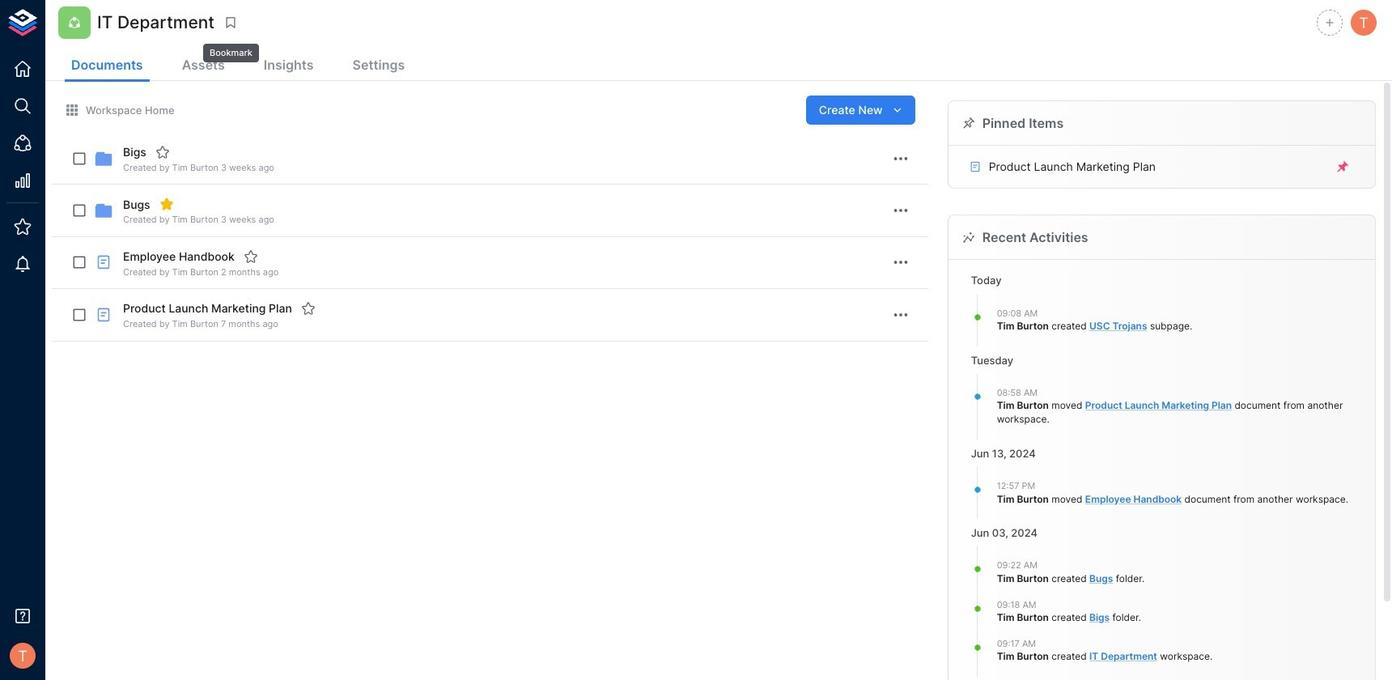 Task type: vqa. For each thing, say whether or not it's contained in the screenshot.
Workspaces button
no



Task type: locate. For each thing, give the bounding box(es) containing it.
unpin image
[[1336, 160, 1350, 174]]

remove favorite image
[[159, 197, 174, 212]]

favorite image
[[155, 145, 170, 159], [301, 301, 316, 316]]

0 vertical spatial favorite image
[[155, 145, 170, 159]]

1 vertical spatial favorite image
[[301, 301, 316, 316]]

tooltip
[[202, 32, 261, 64]]



Task type: describe. For each thing, give the bounding box(es) containing it.
0 horizontal spatial favorite image
[[155, 145, 170, 159]]

1 horizontal spatial favorite image
[[301, 301, 316, 316]]

favorite image
[[244, 249, 258, 264]]

bookmark image
[[224, 15, 238, 30]]



